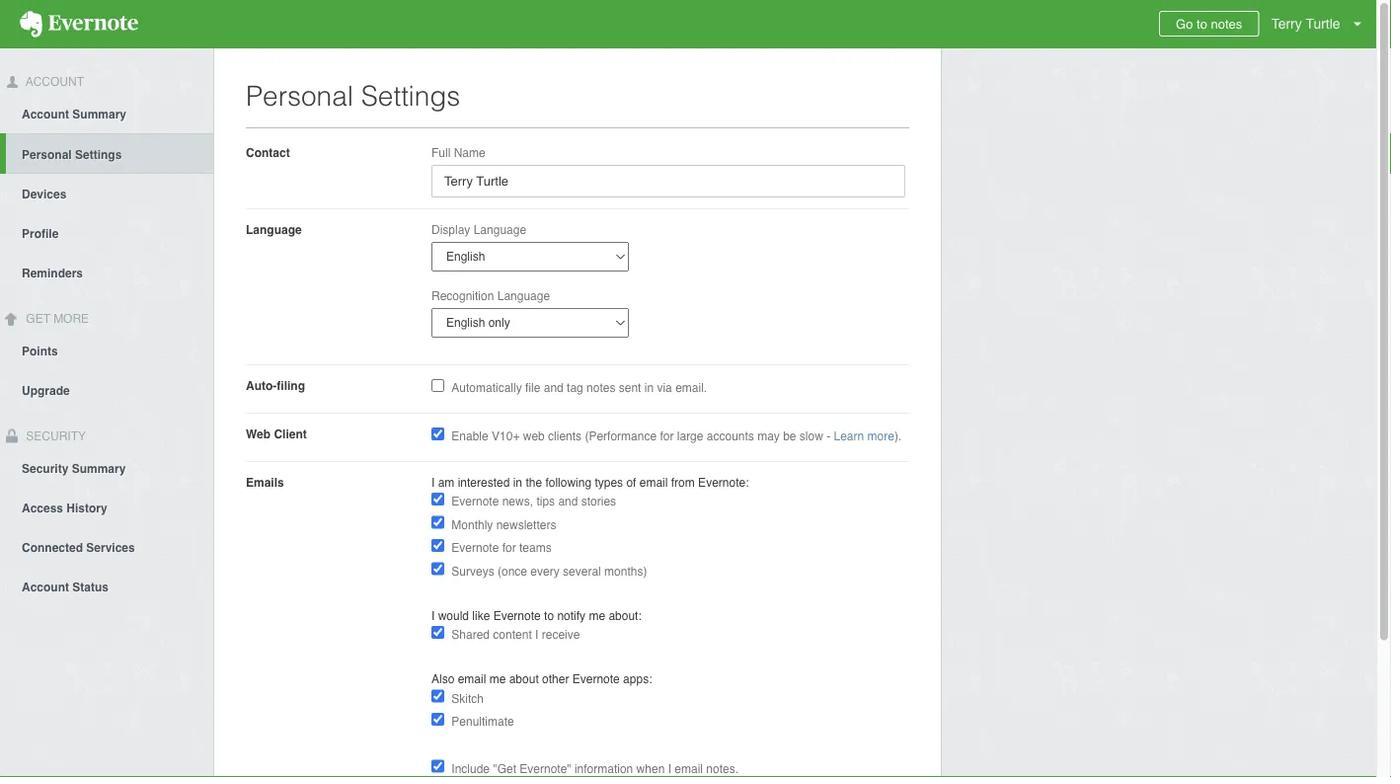 Task type: vqa. For each thing, say whether or not it's contained in the screenshot.
2nd tab
no



Task type: locate. For each thing, give the bounding box(es) containing it.
evernote up shared content i receive
[[494, 609, 541, 623]]

i
[[432, 476, 435, 489], [432, 609, 435, 623], [535, 628, 539, 642], [668, 762, 672, 776]]

security up security summary at the bottom
[[23, 429, 86, 443]]

1 horizontal spatial to
[[1197, 16, 1208, 31]]

0 vertical spatial me
[[589, 609, 606, 623]]

evernote link
[[0, 0, 158, 48]]

teams
[[520, 541, 552, 555]]

1 vertical spatial security
[[22, 462, 69, 476]]

notes right tag
[[587, 381, 616, 395]]

about
[[509, 673, 539, 687]]

apps:
[[623, 673, 652, 687]]

evernote for teams
[[452, 541, 552, 555]]

for
[[660, 430, 674, 444], [502, 541, 516, 555]]

also email me about other evernote apps:
[[432, 673, 652, 687]]

settings up the devices link at top left
[[75, 148, 122, 162]]

when
[[637, 762, 665, 776]]

go to notes link
[[1160, 11, 1260, 37]]

shared
[[452, 628, 490, 642]]

may
[[758, 430, 780, 444]]

settings up full
[[361, 80, 461, 112]]

1 vertical spatial account
[[22, 107, 69, 121]]

and down following
[[558, 495, 578, 509]]

in left the at the bottom of page
[[513, 476, 523, 489]]

points
[[22, 344, 58, 358]]

other
[[542, 673, 569, 687]]

i up shared content i receive option
[[432, 609, 435, 623]]

0 vertical spatial email
[[640, 476, 668, 489]]

of
[[627, 476, 637, 489]]

more
[[53, 312, 89, 326]]

account for account status
[[22, 580, 69, 594]]

every
[[531, 565, 560, 578]]

email up skitch at the left bottom of the page
[[458, 673, 486, 687]]

0 horizontal spatial email
[[458, 673, 486, 687]]

1 vertical spatial for
[[502, 541, 516, 555]]

0 horizontal spatial notes
[[587, 381, 616, 395]]

in
[[645, 381, 654, 395], [513, 476, 523, 489]]

turtle
[[1306, 16, 1341, 32]]

full
[[432, 146, 451, 160]]

profile link
[[0, 213, 213, 253]]

language for recognition
[[498, 289, 550, 303]]

account down connected
[[22, 580, 69, 594]]

connected
[[22, 541, 83, 555]]

0 horizontal spatial personal settings
[[22, 148, 122, 162]]

and
[[544, 381, 564, 395], [558, 495, 578, 509]]

to
[[1197, 16, 1208, 31], [544, 609, 554, 623]]

2 horizontal spatial email
[[675, 762, 703, 776]]

language for display
[[474, 223, 527, 237]]

language down contact
[[246, 223, 302, 237]]

0 horizontal spatial me
[[490, 673, 506, 687]]

for up "(once"
[[502, 541, 516, 555]]

1 horizontal spatial personal
[[246, 80, 354, 112]]

clients
[[548, 430, 582, 444]]

personal up devices
[[22, 148, 72, 162]]

None checkbox
[[432, 428, 445, 441]]

0 horizontal spatial settings
[[75, 148, 122, 162]]

evernote up surveys at bottom left
[[452, 541, 499, 555]]

0 vertical spatial security
[[23, 429, 86, 443]]

personal settings link
[[6, 133, 213, 174]]

0 vertical spatial summary
[[72, 107, 126, 121]]

language right display
[[474, 223, 527, 237]]

me right notify
[[589, 609, 606, 623]]

security up access at the bottom of the page
[[22, 462, 69, 476]]

email left notes.
[[675, 762, 703, 776]]

i right when
[[668, 762, 672, 776]]

-
[[827, 430, 831, 444]]

emails
[[246, 476, 284, 489]]

learn more link
[[834, 430, 895, 444]]

evernote"
[[520, 762, 572, 776]]

and right file
[[544, 381, 564, 395]]

2 vertical spatial email
[[675, 762, 703, 776]]

1 vertical spatial summary
[[72, 462, 126, 476]]

1 horizontal spatial for
[[660, 430, 674, 444]]

notes
[[1212, 16, 1243, 31], [587, 381, 616, 395]]

like
[[473, 609, 490, 623]]

stories
[[582, 495, 616, 509]]

evernote down "interested"
[[452, 495, 499, 509]]

information
[[575, 762, 633, 776]]

language right recognition
[[498, 289, 550, 303]]

history
[[67, 501, 107, 515]]

services
[[86, 541, 135, 555]]

0 vertical spatial for
[[660, 430, 674, 444]]

summary
[[72, 107, 126, 121], [72, 462, 126, 476]]

1 horizontal spatial email
[[640, 476, 668, 489]]

account for account
[[23, 75, 84, 89]]

for left large
[[660, 430, 674, 444]]

1 horizontal spatial notes
[[1212, 16, 1243, 31]]

shared content i receive
[[452, 628, 580, 642]]

Monthly newsletters checkbox
[[432, 516, 445, 529]]

to left notify
[[544, 609, 554, 623]]

in left via
[[645, 381, 654, 395]]

account up the personal settings link
[[22, 107, 69, 121]]

language
[[246, 223, 302, 237], [474, 223, 527, 237], [498, 289, 550, 303]]

1 vertical spatial personal
[[22, 148, 72, 162]]

security summary
[[22, 462, 126, 476]]

summary for security summary
[[72, 462, 126, 476]]

2 vertical spatial account
[[22, 580, 69, 594]]

notes right 'go'
[[1212, 16, 1243, 31]]

0 vertical spatial account
[[23, 75, 84, 89]]

1 vertical spatial and
[[558, 495, 578, 509]]

1 vertical spatial in
[[513, 476, 523, 489]]

go
[[1177, 16, 1194, 31]]

web client
[[246, 427, 307, 441]]

1 horizontal spatial settings
[[361, 80, 461, 112]]

).
[[895, 430, 902, 444]]

to right 'go'
[[1197, 16, 1208, 31]]

evernote:
[[698, 476, 749, 489]]

months)
[[605, 565, 647, 578]]

settings
[[361, 80, 461, 112], [75, 148, 122, 162]]

points link
[[0, 331, 213, 370]]

1 horizontal spatial in
[[645, 381, 654, 395]]

newsletters
[[497, 518, 557, 532]]

automatically file and tag notes sent in via email.
[[452, 381, 707, 395]]

security
[[23, 429, 86, 443], [22, 462, 69, 476]]

"get
[[493, 762, 517, 776]]

summary for account summary
[[72, 107, 126, 121]]

tag
[[567, 381, 584, 395]]

filing
[[277, 379, 305, 393]]

personal settings
[[246, 80, 461, 112], [22, 148, 122, 162]]

summary up the personal settings link
[[72, 107, 126, 121]]

Surveys (once every several months) checkbox
[[432, 563, 445, 575]]

0 horizontal spatial in
[[513, 476, 523, 489]]

security for security
[[23, 429, 86, 443]]

personal
[[246, 80, 354, 112], [22, 148, 72, 162]]

learn
[[834, 430, 865, 444]]

summary up access history "link"
[[72, 462, 126, 476]]

receive
[[542, 628, 580, 642]]

personal up contact
[[246, 80, 354, 112]]

1 vertical spatial to
[[544, 609, 554, 623]]

email right of
[[640, 476, 668, 489]]

account up account summary
[[23, 75, 84, 89]]

1 horizontal spatial personal settings
[[246, 80, 461, 112]]

access
[[22, 501, 63, 515]]

notes.
[[707, 762, 739, 776]]

me left about
[[490, 673, 506, 687]]

accounts
[[707, 430, 755, 444]]

penultimate
[[452, 715, 514, 729]]

0 vertical spatial personal
[[246, 80, 354, 112]]



Task type: describe. For each thing, give the bounding box(es) containing it.
(once
[[498, 565, 528, 578]]

terry turtle
[[1272, 16, 1341, 32]]

devices
[[22, 187, 67, 201]]

Full Name text field
[[432, 165, 906, 198]]

full name
[[432, 146, 486, 160]]

types
[[595, 476, 623, 489]]

enable v10+ web clients (performance for large accounts may be slow - learn more ).
[[452, 430, 902, 444]]

profile
[[22, 227, 59, 241]]

web
[[523, 430, 545, 444]]

Skitch checkbox
[[432, 690, 445, 703]]

content
[[493, 628, 532, 642]]

0 vertical spatial settings
[[361, 80, 461, 112]]

reminders link
[[0, 253, 213, 292]]

automatically
[[452, 381, 522, 395]]

auto-
[[246, 379, 277, 393]]

v10+
[[492, 430, 520, 444]]

0 horizontal spatial to
[[544, 609, 554, 623]]

0 vertical spatial personal settings
[[246, 80, 461, 112]]

skitch
[[452, 692, 484, 706]]

1 vertical spatial email
[[458, 673, 486, 687]]

client
[[274, 427, 307, 441]]

email.
[[676, 381, 707, 395]]

i down i would like evernote to notify me about:
[[535, 628, 539, 642]]

more
[[868, 430, 895, 444]]

Include "Get Evernote" information when I email notes. checkbox
[[432, 760, 445, 773]]

connected services link
[[0, 527, 213, 566]]

name
[[454, 146, 486, 160]]

include "get evernote" information when i email notes.
[[452, 762, 739, 776]]

am
[[438, 476, 455, 489]]

1 vertical spatial settings
[[75, 148, 122, 162]]

notify
[[558, 609, 586, 623]]

contact
[[246, 146, 290, 160]]

status
[[72, 580, 109, 594]]

Penultimate checkbox
[[432, 713, 445, 726]]

interested
[[458, 476, 510, 489]]

display language
[[432, 223, 527, 237]]

enable
[[452, 430, 489, 444]]

would
[[438, 609, 469, 623]]

connected services
[[22, 541, 135, 555]]

i would like evernote to notify me about:
[[432, 609, 642, 623]]

Evernote for teams checkbox
[[432, 539, 445, 552]]

1 vertical spatial notes
[[587, 381, 616, 395]]

0 vertical spatial to
[[1197, 16, 1208, 31]]

also
[[432, 673, 455, 687]]

web
[[246, 427, 271, 441]]

access history
[[22, 501, 107, 515]]

i left am
[[432, 476, 435, 489]]

monthly
[[452, 518, 493, 532]]

monthly newsletters
[[452, 518, 557, 532]]

0 horizontal spatial for
[[502, 541, 516, 555]]

0 vertical spatial notes
[[1212, 16, 1243, 31]]

account summary
[[22, 107, 126, 121]]

evernote news, tips and stories
[[452, 495, 616, 509]]

account summary link
[[0, 94, 213, 133]]

security summary link
[[0, 448, 213, 487]]

go to notes
[[1177, 16, 1243, 31]]

upgrade link
[[0, 370, 213, 410]]

0 vertical spatial in
[[645, 381, 654, 395]]

account status link
[[0, 566, 213, 606]]

Evernote news, tips and stories checkbox
[[432, 493, 445, 506]]

surveys (once every several months)
[[452, 565, 647, 578]]

devices link
[[0, 174, 213, 213]]

evernote right other
[[573, 673, 620, 687]]

terry
[[1272, 16, 1303, 32]]

sent
[[619, 381, 642, 395]]

recognition
[[432, 289, 494, 303]]

news,
[[502, 495, 533, 509]]

0 vertical spatial and
[[544, 381, 564, 395]]

be
[[784, 430, 797, 444]]

i am interested in the following types of email from evernote:
[[432, 476, 749, 489]]

Shared content I receive checkbox
[[432, 626, 445, 639]]

get more
[[23, 312, 89, 326]]

include
[[452, 762, 490, 776]]

account status
[[22, 580, 109, 594]]

access history link
[[0, 487, 213, 527]]

about:
[[609, 609, 642, 623]]

account for account summary
[[22, 107, 69, 121]]

Automatically file and tag notes sent in via email. checkbox
[[432, 379, 445, 392]]

from
[[672, 476, 695, 489]]

surveys
[[452, 565, 495, 578]]

0 horizontal spatial personal
[[22, 148, 72, 162]]

security for security summary
[[22, 462, 69, 476]]

(performance
[[585, 430, 657, 444]]

terry turtle link
[[1267, 0, 1377, 48]]

auto-filing
[[246, 379, 305, 393]]

1 horizontal spatial me
[[589, 609, 606, 623]]

recognition language
[[432, 289, 550, 303]]

tips
[[537, 495, 555, 509]]

get
[[26, 312, 50, 326]]

the
[[526, 476, 542, 489]]

evernote image
[[0, 11, 158, 38]]

1 vertical spatial personal settings
[[22, 148, 122, 162]]

large
[[677, 430, 704, 444]]

1 vertical spatial me
[[490, 673, 506, 687]]



